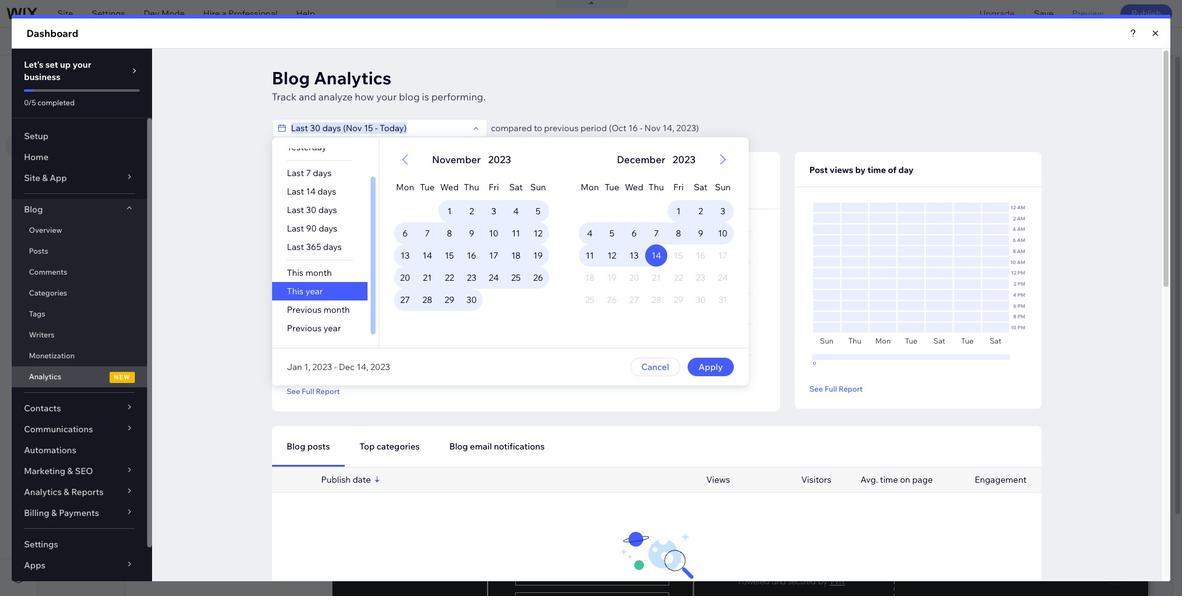 Task type: describe. For each thing, give the bounding box(es) containing it.
save button
[[1025, 0, 1063, 27]]

mode
[[161, 8, 185, 19]]

https://www.wix.com/mysite
[[212, 36, 324, 47]]

blog
[[141, 99, 159, 110]]

site for site pages and menu
[[52, 67, 71, 79]]

settings
[[92, 8, 125, 19]]

site for site
[[57, 8, 73, 19]]

your
[[366, 36, 384, 47]]

upgrade
[[980, 8, 1015, 19]]

save
[[1034, 8, 1054, 19]]

100%
[[1027, 36, 1049, 47]]

a
[[222, 8, 227, 19]]

tools button
[[1059, 28, 1117, 55]]

blog
[[47, 36, 71, 47]]

publish
[[1132, 8, 1162, 19]]

site menu
[[52, 100, 93, 111]]

pages for site
[[73, 67, 102, 79]]

domain
[[386, 36, 417, 47]]



Task type: vqa. For each thing, say whether or not it's contained in the screenshot.
the Tools 'button'
yes



Task type: locate. For each thing, give the bounding box(es) containing it.
1 horizontal spatial menu
[[124, 67, 151, 79]]

1 vertical spatial site
[[52, 67, 71, 79]]

help
[[296, 8, 315, 19]]

2 vertical spatial site
[[52, 100, 68, 111]]

hire
[[203, 8, 220, 19]]

menu right the and
[[124, 67, 151, 79]]

publish button
[[1121, 4, 1173, 23]]

preview
[[1073, 8, 1104, 19]]

tools
[[1085, 36, 1106, 47]]

https://www.wix.com/mysite connect your domain
[[212, 36, 417, 47]]

menu down site pages and menu
[[70, 100, 93, 111]]

0 vertical spatial site
[[57, 8, 73, 19]]

pages
[[73, 67, 102, 79], [161, 99, 186, 110]]

site up blog
[[57, 8, 73, 19]]

menu
[[124, 67, 151, 79], [70, 100, 93, 111]]

search
[[1143, 36, 1171, 47]]

1 vertical spatial menu
[[70, 100, 93, 111]]

professional
[[229, 8, 278, 19]]

dev
[[144, 8, 160, 19]]

search button
[[1118, 28, 1183, 55]]

site pages and menu
[[52, 67, 151, 79]]

connect
[[330, 36, 364, 47]]

preview button
[[1063, 0, 1114, 27]]

site down site pages and menu
[[52, 100, 68, 111]]

0 horizontal spatial pages
[[73, 67, 102, 79]]

pages for blog
[[161, 99, 186, 110]]

1 horizontal spatial pages
[[161, 99, 186, 110]]

0 vertical spatial menu
[[124, 67, 151, 79]]

0 vertical spatial pages
[[73, 67, 102, 79]]

dev mode
[[144, 8, 185, 19]]

pages left the and
[[73, 67, 102, 79]]

blog pages
[[141, 99, 186, 110]]

and
[[104, 67, 122, 79]]

site for site menu
[[52, 100, 68, 111]]

site down blog
[[52, 67, 71, 79]]

100% button
[[1008, 28, 1058, 55]]

site
[[57, 8, 73, 19], [52, 67, 71, 79], [52, 100, 68, 111]]

0 horizontal spatial menu
[[70, 100, 93, 111]]

hire a professional
[[203, 8, 278, 19]]

pages right blog
[[161, 99, 186, 110]]

1 vertical spatial pages
[[161, 99, 186, 110]]



